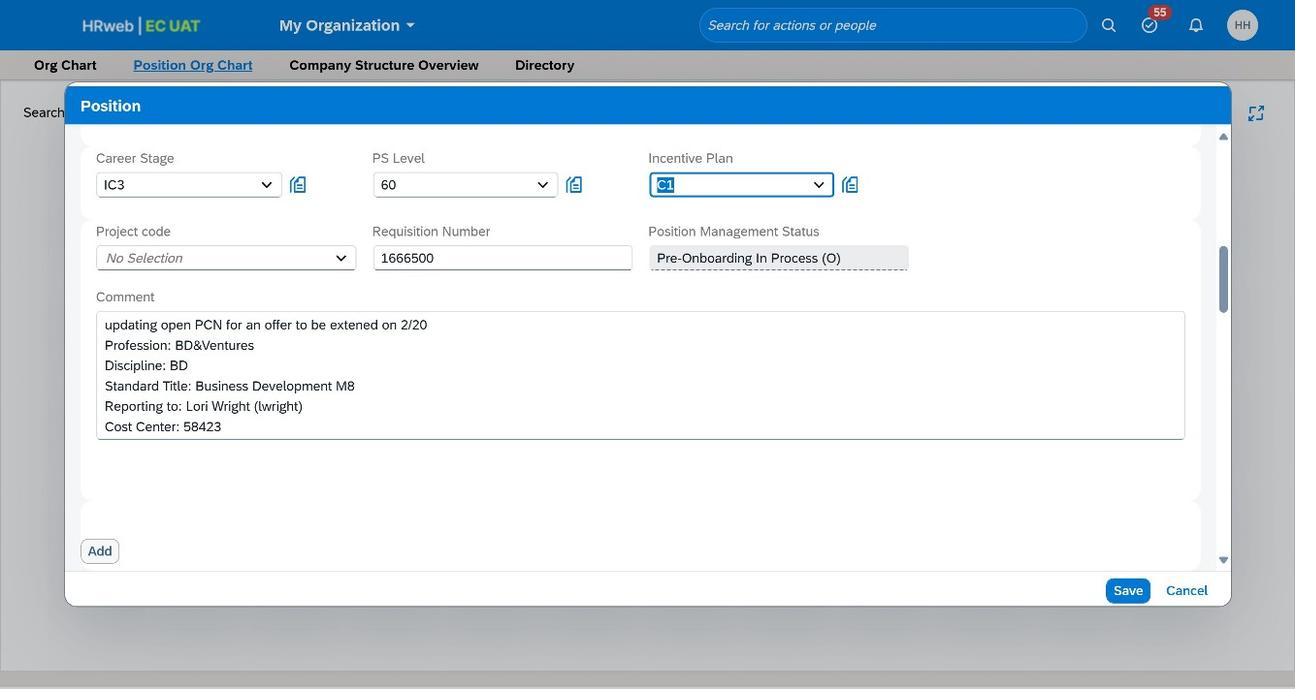 Task type: describe. For each thing, give the bounding box(es) containing it.
1 slim arrow down image from the left
[[267, 105, 282, 120]]



Task type: locate. For each thing, give the bounding box(es) containing it.
shell bar element
[[0, 0, 1295, 50]]

2 form from the top
[[81, 146, 1201, 220]]

slim arrow down image
[[267, 105, 282, 120], [539, 105, 554, 120]]

form
[[81, 73, 1201, 146], [81, 146, 1201, 220], [81, 220, 1201, 501], [81, 501, 1201, 571]]

No Selection text field
[[96, 172, 251, 198], [373, 172, 527, 198], [649, 172, 804, 198], [96, 246, 326, 271]]

None text field
[[373, 246, 633, 271], [97, 312, 1184, 439], [373, 246, 633, 271], [97, 312, 1184, 439]]

1 horizontal spatial slim arrow down image
[[539, 105, 554, 120]]

No Selection text field
[[649, 246, 878, 271]]

3 form from the top
[[81, 220, 1201, 501]]

2 slim arrow down image from the left
[[539, 105, 554, 120]]

4 form from the top
[[81, 501, 1201, 571]]

0 horizontal spatial slim arrow down image
[[267, 105, 282, 120]]

toolbar
[[65, 572, 1231, 611]]

main content
[[0, 80, 1295, 688]]

1 form from the top
[[81, 73, 1201, 146]]

org chart tree
[[15, 142, 1280, 671]]



Task type: vqa. For each thing, say whether or not it's contained in the screenshot.
No Selection text field
yes



